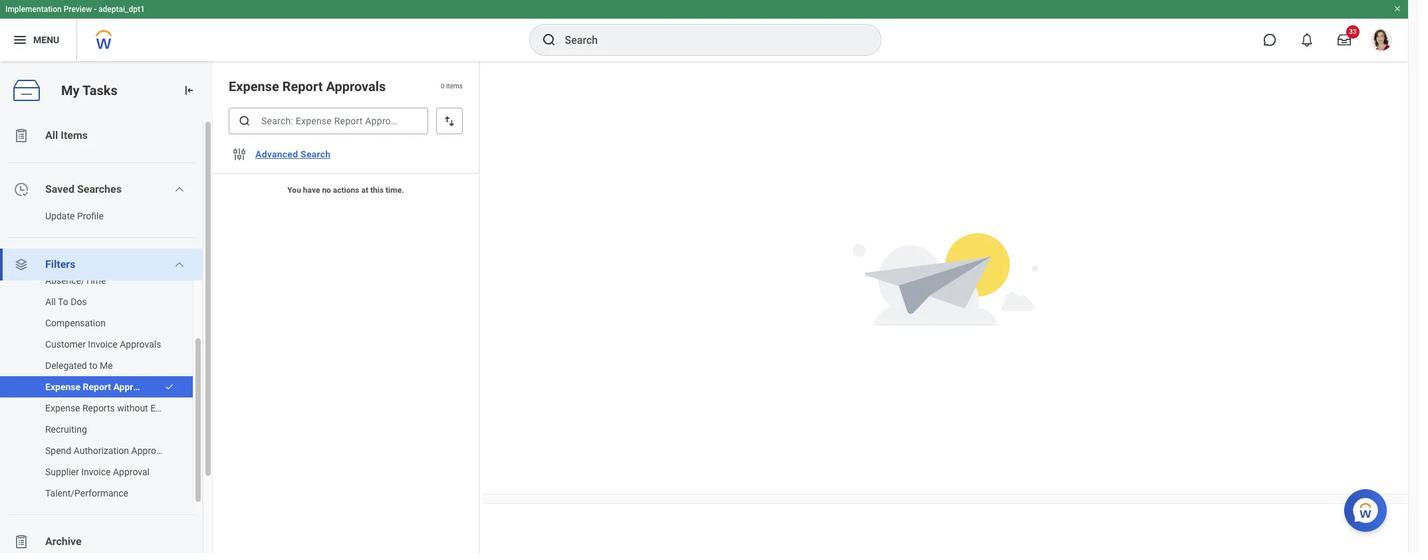 Task type: vqa. For each thing, say whether or not it's contained in the screenshot.
Pay
no



Task type: describe. For each thing, give the bounding box(es) containing it.
compensation button
[[0, 312, 179, 334]]

my tasks element
[[0, 61, 213, 553]]

approvals for expense report approvals button
[[113, 382, 155, 392]]

expense report approvals inside item list element
[[229, 78, 386, 94]]

all items button
[[0, 120, 203, 152]]

expense report approvals button
[[0, 376, 158, 398]]

delegated
[[45, 360, 87, 371]]

customer invoice approvals button
[[0, 334, 179, 355]]

justify image
[[12, 32, 28, 48]]

all for all items
[[45, 129, 58, 142]]

delegated to me button
[[0, 355, 179, 376]]

preview
[[64, 5, 92, 14]]

tasks
[[82, 82, 117, 98]]

implementation preview -   adeptai_dpt1
[[5, 5, 145, 14]]

items
[[446, 83, 463, 90]]

invoice for approvals
[[88, 339, 117, 350]]

report inside item list element
[[282, 78, 323, 94]]

profile logan mcneil image
[[1371, 29, 1392, 53]]

all to dos button
[[0, 291, 179, 312]]

notifications large image
[[1300, 33, 1314, 47]]

you have no actions at this time.
[[287, 185, 404, 195]]

customer
[[45, 339, 86, 350]]

clock check image
[[13, 181, 29, 197]]

configure image
[[231, 146, 247, 162]]

search image inside item list element
[[238, 114, 251, 128]]

perspective image
[[13, 257, 29, 273]]

compensation
[[45, 318, 106, 328]]

filters
[[45, 258, 75, 271]]

clipboard image for all items
[[13, 128, 29, 144]]

me
[[100, 360, 113, 371]]

talent/performance
[[45, 488, 128, 499]]

filters button
[[0, 249, 203, 281]]

expense report approvals inside button
[[45, 382, 155, 392]]

all items
[[45, 129, 88, 142]]

invoice for approval
[[81, 467, 111, 477]]

0 vertical spatial search image
[[541, 32, 557, 48]]

absence/time
[[45, 275, 106, 286]]

menu banner
[[0, 0, 1408, 61]]

reports
[[82, 403, 115, 414]]

approval
[[113, 467, 150, 477]]

saved searches
[[45, 183, 122, 195]]

all for all to dos
[[45, 297, 56, 307]]

check image
[[165, 382, 174, 392]]

expense inside item list element
[[229, 78, 279, 94]]

spend authorization approvals
[[45, 445, 173, 456]]

recruiting
[[45, 424, 87, 435]]

to
[[89, 360, 97, 371]]

0 items
[[441, 83, 463, 90]]

transformation import image
[[182, 84, 195, 97]]

advanced
[[255, 149, 298, 160]]

recruiting button
[[0, 419, 179, 440]]

advanced search
[[255, 149, 331, 160]]

approvals for "spend authorization approvals" button
[[131, 445, 173, 456]]

update
[[45, 211, 75, 221]]



Task type: locate. For each thing, give the bounding box(es) containing it.
approvals for the customer invoice approvals button
[[120, 339, 161, 350]]

list containing all items
[[0, 120, 213, 553]]

0 vertical spatial clipboard image
[[13, 128, 29, 144]]

supplier
[[45, 467, 79, 477]]

my
[[61, 82, 79, 98]]

expense for expense reports without exceptions button
[[45, 403, 80, 414]]

1 vertical spatial search image
[[238, 114, 251, 128]]

absence/time button
[[0, 270, 179, 291]]

adeptai_dpt1
[[98, 5, 145, 14]]

2 clipboard image from the top
[[13, 534, 29, 550]]

profile
[[77, 211, 104, 221]]

0 vertical spatial expense
[[229, 78, 279, 94]]

archive
[[45, 535, 82, 548]]

my tasks
[[61, 82, 117, 98]]

-
[[94, 5, 96, 14]]

supplier invoice approval
[[45, 467, 150, 477]]

1 horizontal spatial expense report approvals
[[229, 78, 386, 94]]

0 vertical spatial invoice
[[88, 339, 117, 350]]

all left items
[[45, 129, 58, 142]]

0 horizontal spatial search image
[[238, 114, 251, 128]]

1 all from the top
[[45, 129, 58, 142]]

1 clipboard image from the top
[[13, 128, 29, 144]]

1 vertical spatial all
[[45, 297, 56, 307]]

2 vertical spatial expense
[[45, 403, 80, 414]]

1 vertical spatial invoice
[[81, 467, 111, 477]]

menu
[[33, 34, 59, 45]]

close environment banner image
[[1393, 5, 1401, 13]]

report up search: expense report approvals text box
[[282, 78, 323, 94]]

expense down delegated
[[45, 382, 80, 392]]

expense inside expense report approvals button
[[45, 382, 80, 392]]

expense report approvals up reports
[[45, 382, 155, 392]]

expense up recruiting
[[45, 403, 80, 414]]

all to dos
[[45, 297, 87, 307]]

items
[[61, 129, 88, 142]]

0
[[441, 83, 444, 90]]

2 list from the top
[[0, 270, 203, 504]]

expense report approvals
[[229, 78, 386, 94], [45, 382, 155, 392]]

this
[[370, 185, 384, 195]]

1 horizontal spatial report
[[282, 78, 323, 94]]

1 vertical spatial expense
[[45, 382, 80, 392]]

item list element
[[213, 61, 480, 553]]

customer invoice approvals
[[45, 339, 161, 350]]

expense
[[229, 78, 279, 94], [45, 382, 80, 392], [45, 403, 80, 414]]

1 vertical spatial report
[[83, 382, 111, 392]]

list
[[0, 120, 213, 553], [0, 270, 203, 504]]

update profile button
[[0, 205, 189, 227]]

saved
[[45, 183, 74, 195]]

0 vertical spatial report
[[282, 78, 323, 94]]

1 vertical spatial expense report approvals
[[45, 382, 155, 392]]

spend authorization approvals button
[[0, 440, 179, 461]]

chevron down image
[[174, 259, 185, 270]]

search
[[300, 149, 331, 160]]

33
[[1349, 28, 1357, 35]]

expense reports without exceptions button
[[0, 398, 196, 419]]

Search: Expense Report Approvals text field
[[229, 108, 428, 134]]

searches
[[77, 183, 122, 195]]

Search Workday  search field
[[565, 25, 853, 55]]

all left to at the left of the page
[[45, 297, 56, 307]]

update profile
[[45, 211, 104, 221]]

clipboard image
[[13, 128, 29, 144], [13, 534, 29, 550]]

to
[[58, 297, 68, 307]]

expense right transformation import icon
[[229, 78, 279, 94]]

time.
[[386, 185, 404, 195]]

report inside button
[[83, 382, 111, 392]]

supplier invoice approval button
[[0, 461, 179, 483]]

sort image
[[443, 114, 456, 128]]

2 all from the top
[[45, 297, 56, 307]]

no
[[322, 185, 331, 195]]

invoice
[[88, 339, 117, 350], [81, 467, 111, 477]]

talent/performance button
[[0, 483, 179, 504]]

have
[[303, 185, 320, 195]]

clipboard image inside the all items "button"
[[13, 128, 29, 144]]

advanced search button
[[250, 141, 336, 168]]

clipboard image left all items
[[13, 128, 29, 144]]

you
[[287, 185, 301, 195]]

0 vertical spatial all
[[45, 129, 58, 142]]

actions
[[333, 185, 359, 195]]

clipboard image for archive
[[13, 534, 29, 550]]

1 vertical spatial clipboard image
[[13, 534, 29, 550]]

delegated to me
[[45, 360, 113, 371]]

1 horizontal spatial search image
[[541, 32, 557, 48]]

inbox large image
[[1338, 33, 1351, 47]]

at
[[361, 185, 368, 195]]

0 horizontal spatial expense report approvals
[[45, 382, 155, 392]]

expense reports without exceptions
[[45, 403, 196, 414]]

dos
[[71, 297, 87, 307]]

list containing absence/time
[[0, 270, 203, 504]]

implementation
[[5, 5, 62, 14]]

authorization
[[74, 445, 129, 456]]

0 horizontal spatial report
[[83, 382, 111, 392]]

saved searches button
[[0, 174, 203, 205]]

approvals
[[326, 78, 386, 94], [120, 339, 161, 350], [113, 382, 155, 392], [131, 445, 173, 456]]

expense report approvals up search: expense report approvals text box
[[229, 78, 386, 94]]

archive button
[[0, 526, 203, 553]]

invoice up me
[[88, 339, 117, 350]]

search image
[[541, 32, 557, 48], [238, 114, 251, 128]]

approvals inside item list element
[[326, 78, 386, 94]]

all inside "button"
[[45, 129, 58, 142]]

expense for expense report approvals button
[[45, 382, 80, 392]]

33 button
[[1330, 25, 1360, 55]]

report
[[282, 78, 323, 94], [83, 382, 111, 392]]

chevron down image
[[174, 184, 185, 195]]

exceptions
[[150, 403, 196, 414]]

list inside my tasks element
[[0, 270, 203, 504]]

0 vertical spatial expense report approvals
[[229, 78, 386, 94]]

spend
[[45, 445, 71, 456]]

clipboard image inside the archive button
[[13, 534, 29, 550]]

menu button
[[0, 19, 77, 61]]

1 list from the top
[[0, 120, 213, 553]]

all
[[45, 129, 58, 142], [45, 297, 56, 307]]

without
[[117, 403, 148, 414]]

all inside 'button'
[[45, 297, 56, 307]]

expense inside expense reports without exceptions button
[[45, 403, 80, 414]]

invoice down authorization
[[81, 467, 111, 477]]

report up expense reports without exceptions button
[[83, 382, 111, 392]]

clipboard image left archive at the bottom left
[[13, 534, 29, 550]]



